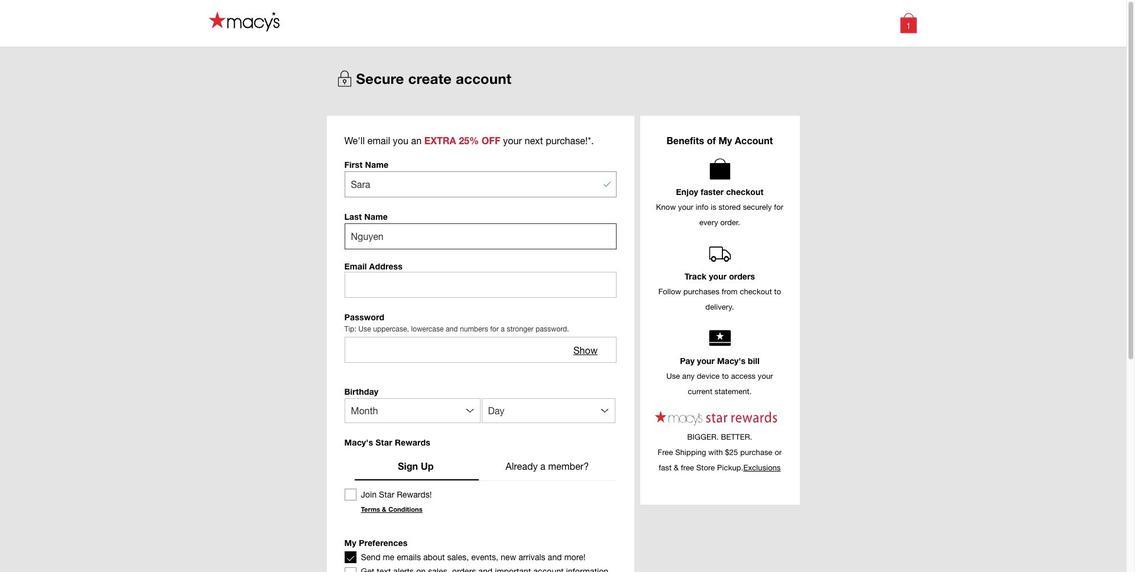 Task type: locate. For each thing, give the bounding box(es) containing it.
None password field
[[344, 337, 617, 363]]

None email field
[[344, 272, 617, 298]]

gen secure bk huge image
[[336, 70, 353, 88]]

main content
[[327, 116, 634, 572]]

None checkbox
[[344, 552, 356, 564], [344, 568, 356, 572], [344, 552, 356, 564], [344, 568, 356, 572]]

None text field
[[344, 172, 617, 198], [344, 224, 617, 250], [344, 172, 617, 198], [344, 224, 617, 250]]

None checkbox
[[344, 489, 356, 501]]



Task type: describe. For each thing, give the bounding box(es) containing it.
shopping bag has 1 item image
[[899, 11, 918, 35]]



Task type: vqa. For each thing, say whether or not it's contained in the screenshot.
the Brown in the 'fossil machine chronograph dark brown leather watch and bracelet box set 42mm'
no



